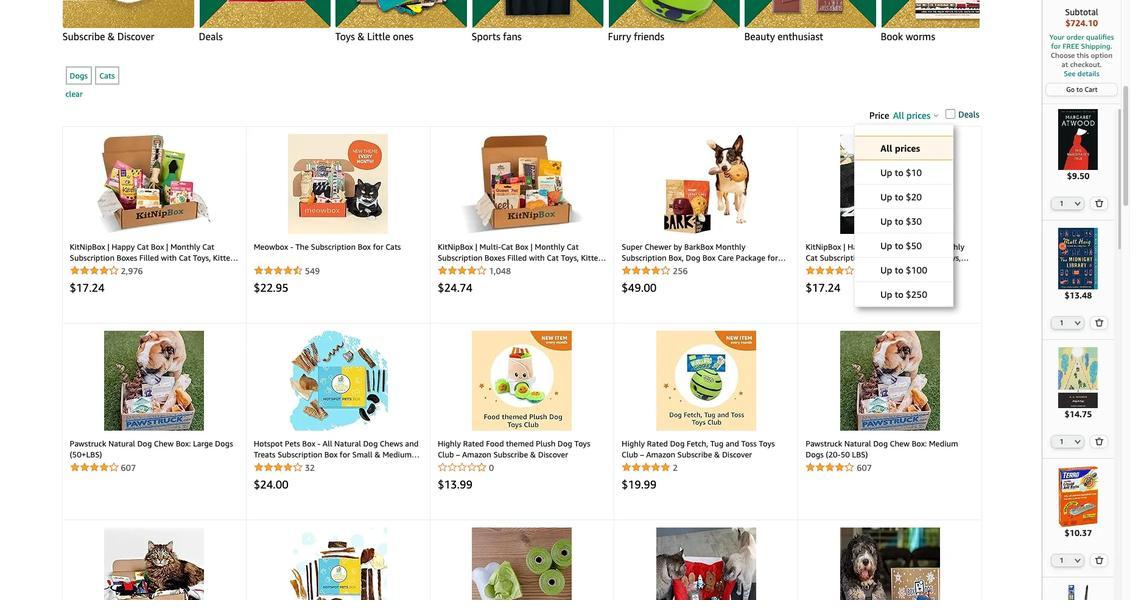 Task type: vqa. For each thing, say whether or not it's contained in the screenshot.


Task type: locate. For each thing, give the bounding box(es) containing it.
1 horizontal spatial natural
[[334, 439, 361, 449]]

1 1 from the top
[[1060, 199, 1064, 207]]

0 vertical spatial medium
[[929, 439, 959, 449]]

1 north from the left
[[90, 264, 111, 274]]

subscribe down themed
[[494, 450, 528, 460]]

0 horizontal spatial north
[[90, 264, 111, 274]]

2 vertical spatial dropdown image
[[1075, 558, 1082, 563]]

all up chewers
[[323, 439, 332, 449]]

your order qualifies for free shipping. choose this option at checkout. see details
[[1050, 32, 1115, 78]]

toys & little ones
[[335, 30, 414, 43]]

1 for $9.50
[[1060, 199, 1064, 207]]

discover down plush
[[538, 450, 568, 460]]

- up chewers
[[318, 439, 321, 449]]

1 kitnipbox from the left
[[70, 242, 105, 252]]

box: for large
[[176, 439, 191, 449]]

and inside highly rated dog fetch, tug and toss toys club – amazon subscribe & discover
[[726, 439, 740, 449]]

boxes inside kitnipbox | happy cat box | monthly cat subscription boxes filled with cat toys, kitten toys, north american grown catnip toys, and cat treats
[[117, 253, 137, 263]]

north up $24.74
[[458, 264, 479, 274]]

2 kitnipbox from the left
[[438, 242, 473, 252]]

up left $50
[[881, 240, 893, 251]]

club
[[438, 450, 454, 460], [622, 450, 638, 460]]

0 vertical spatial deals
[[199, 30, 223, 43]]

meowbox
[[254, 242, 288, 252]]

happy inside kitnipbox | happy cat dietary box | monthly cat subscription boxes filled with cat toys, kitten toys, north american grown catnip toys, and cat treats
[[848, 242, 871, 252]]

dropdown image down $10.37 on the bottom of the page
[[1075, 558, 1082, 563]]

2 catnip from the left
[[543, 264, 566, 274]]

0 horizontal spatial highly
[[438, 439, 461, 449]]

subtotal $724.10
[[1066, 7, 1099, 28]]

catnip inside kitnipbox | happy cat dietary box | monthly cat subscription boxes filled with cat toys, kitten toys, north american grown catnip toys, and cat treats
[[935, 264, 958, 274]]

– inside highly rated dog fetch, tug and toss toys club – amazon subscribe & discover
[[640, 450, 644, 460]]

natural inside pawstruck natural dog chew box: large dogs (50+lbs)
[[108, 439, 135, 449]]

1 monthly from the left
[[171, 242, 200, 252]]

& down subscribe & discover image
[[108, 30, 115, 43]]

delete image
[[1096, 199, 1104, 207], [1096, 318, 1104, 326], [1096, 556, 1104, 564]]

for inside hotspot pets box - all natural dog chews and treats subscription box for small & medium dogs and light chewers
[[340, 450, 350, 460]]

1 dropdown image from the top
[[1075, 201, 1082, 206]]

treats inside kitnipbox | happy cat box | monthly cat subscription boxes filled with cat toys, kitten toys, north american grown catnip toys, and cat treats
[[84, 275, 106, 285]]

pawstruck inside pawstruck natural dog chew box: medium dogs (20-50 lbs)
[[806, 439, 843, 449]]

pawstruck inside pawstruck natural dog chew box: large dogs (50+lbs)
[[70, 439, 106, 449]]

natural
[[108, 439, 135, 449], [334, 439, 361, 449], [845, 439, 872, 449]]

boxes up 2,976
[[117, 253, 137, 263]]

dropdown image down $9.50
[[1075, 201, 1082, 206]]

4 up from the top
[[881, 240, 893, 251]]

up left $30
[[881, 216, 893, 227]]

your
[[1050, 32, 1065, 41]]

2 pawstruck from the left
[[806, 439, 843, 449]]

dogs down aggressive
[[622, 275, 640, 285]]

happy
[[112, 242, 135, 252], [848, 242, 871, 252]]

0 horizontal spatial amazon
[[462, 450, 492, 460]]

4 monthly from the left
[[935, 242, 965, 252]]

0 horizontal spatial discover
[[117, 30, 154, 43]]

1 horizontal spatial boxes
[[485, 253, 506, 263]]

pawstruck
[[70, 439, 106, 449], [806, 439, 843, 449]]

& right small
[[375, 450, 381, 460]]

dog inside hotspot pets box - all natural dog chews and treats subscription box for small & medium dogs and light chewers
[[363, 439, 378, 449]]

kitnipbox inside kitnipbox | happy cat box | monthly cat subscription boxes filled with cat toys, kitten toys, north american grown catnip toys, and cat treats
[[70, 242, 105, 252]]

go
[[1067, 85, 1075, 93]]

happy left dietary
[[848, 242, 871, 252]]

2 american from the left
[[481, 264, 515, 274]]

shipping.
[[1082, 41, 1113, 51]]

barkbox
[[685, 242, 714, 252]]

1 607 from the left
[[121, 463, 136, 473]]

1 horizontal spatial club
[[622, 450, 638, 460]]

2 filled from the left
[[508, 253, 527, 263]]

highly up $19.99
[[622, 439, 645, 449]]

1 horizontal spatial toys
[[575, 439, 591, 449]]

0 horizontal spatial all
[[323, 439, 332, 449]]

$250
[[906, 289, 928, 300]]

up to $20
[[881, 191, 922, 202]]

to for $250
[[895, 289, 904, 300]]

1 up from the top
[[881, 167, 893, 178]]

2 607 from the left
[[857, 463, 872, 473]]

0 horizontal spatial large
[[193, 439, 213, 449]]

beauty enthusiast link
[[745, 0, 876, 43]]

1 horizontal spatial rated
[[647, 439, 668, 449]]

$17.24 for cat
[[70, 281, 105, 295]]

to left $20
[[895, 191, 904, 202]]

medium
[[929, 439, 959, 449], [383, 450, 412, 460]]

2 1,048 from the left
[[857, 266, 879, 276]]

1 vertical spatial all prices
[[881, 143, 921, 154]]

2 monthly from the left
[[535, 242, 565, 252]]

rated inside the highly rated food themed plush dog toys club – amazon subscribe & discover
[[463, 439, 484, 449]]

1 pawstruck from the left
[[70, 439, 106, 449]]

0 horizontal spatial cats
[[99, 71, 115, 80]]

all up up to $10
[[881, 143, 893, 154]]

1 grown from the left
[[149, 264, 173, 274]]

1 left dropdown image on the bottom right
[[1060, 318, 1064, 326]]

rated for $19.99
[[647, 439, 668, 449]]

north left 2,976
[[90, 264, 111, 274]]

2 horizontal spatial catnip
[[935, 264, 958, 274]]

1 american from the left
[[113, 264, 147, 274]]

american inside kitnipbox | multi-cat box | monthly cat subscription boxes filled with cat toys, kitten toys, north american grown catnip toys, and cat treats
[[481, 264, 515, 274]]

0 horizontal spatial 1,048
[[489, 266, 511, 276]]

and inside kitnipbox | happy cat dietary box | monthly cat subscription boxes filled with cat toys, kitten toys, north american grown catnip toys, and cat treats
[[826, 275, 840, 285]]

dogs inside pawstruck natural dog chew box: large dogs (50+lbs)
[[215, 439, 233, 449]]

list containing subscribe & discover
[[62, 0, 1131, 43]]

0 horizontal spatial deals
[[199, 30, 223, 43]]

1 horizontal spatial happy
[[848, 242, 871, 252]]

dropdown image left delete image
[[1075, 439, 1082, 444]]

and inside kitnipbox | happy cat box | monthly cat subscription boxes filled with cat toys, kitten toys, north american grown catnip toys, and cat treats
[[220, 264, 234, 274]]

order
[[1067, 32, 1085, 41]]

0 vertical spatial dropdown image
[[1075, 201, 1082, 206]]

large inside super chewer by barkbox monthly subscription box, dog box care package for aggressive chewers, durable dog toys, large dogs (50lb+)
[[764, 264, 784, 274]]

1 horizontal spatial –
[[640, 450, 644, 460]]

2 horizontal spatial boxes
[[867, 253, 888, 263]]

1 horizontal spatial american
[[481, 264, 515, 274]]

by
[[674, 242, 683, 252]]

catnip inside kitnipbox | multi-cat box | monthly cat subscription boxes filled with cat toys, kitten toys, north american grown catnip toys, and cat treats
[[543, 264, 566, 274]]

0 horizontal spatial medium
[[383, 450, 412, 460]]

prices up up to $10
[[895, 143, 921, 154]]

deals right checkbox image
[[959, 109, 980, 120]]

3 north from the left
[[850, 264, 871, 274]]

dogs
[[70, 71, 88, 80], [622, 275, 640, 285], [215, 439, 233, 449], [806, 450, 824, 460], [254, 461, 272, 471]]

delete image up peak silicone plus windshield wiper blade, 22-inch (pack of 1)
[[1096, 556, 1104, 564]]

– up $19.99
[[640, 450, 644, 460]]

1 horizontal spatial highly
[[622, 439, 645, 449]]

ones
[[393, 30, 414, 43]]

2 boxes from the left
[[485, 253, 506, 263]]

2 vertical spatial delete image
[[1096, 556, 1104, 564]]

all right the price
[[894, 109, 905, 120]]

3 american from the left
[[873, 264, 907, 274]]

0 horizontal spatial boxes
[[117, 253, 137, 263]]

dog inside pawstruck natural dog chew box: medium dogs (20-50 lbs)
[[874, 439, 888, 449]]

2 horizontal spatial american
[[873, 264, 907, 274]]

grown inside kitnipbox | multi-cat box | monthly cat subscription boxes filled with cat toys, kitten toys, north american grown catnip toys, and cat treats
[[517, 264, 541, 274]]

grown inside kitnipbox | happy cat box | monthly cat subscription boxes filled with cat toys, kitten toys, north american grown catnip toys, and cat treats
[[149, 264, 173, 274]]

3 with from the left
[[911, 253, 927, 263]]

with inside kitnipbox | happy cat box | monthly cat subscription boxes filled with cat toys, kitten toys, north american grown catnip toys, and cat treats
[[161, 253, 177, 263]]

dogs up clear
[[70, 71, 88, 80]]

north inside kitnipbox | happy cat box | monthly cat subscription boxes filled with cat toys, kitten toys, north american grown catnip toys, and cat treats
[[90, 264, 111, 274]]

up
[[881, 167, 893, 178], [881, 191, 893, 202], [881, 216, 893, 227], [881, 240, 893, 251], [881, 264, 893, 275], [881, 289, 893, 300]]

dogs inside super chewer by barkbox monthly subscription box, dog box care package for aggressive chewers, durable dog toys, large dogs (50lb+)
[[622, 275, 640, 285]]

2 horizontal spatial natural
[[845, 439, 872, 449]]

up for up to $50
[[881, 240, 893, 251]]

rated inside highly rated dog fetch, tug and toss toys club – amazon subscribe & discover
[[647, 439, 668, 449]]

north inside kitnipbox | happy cat dietary box | monthly cat subscription boxes filled with cat toys, kitten toys, north american grown catnip toys, and cat treats
[[850, 264, 871, 274]]

box: inside pawstruck natural dog chew box: large dogs (50+lbs)
[[176, 439, 191, 449]]

1 box: from the left
[[176, 439, 191, 449]]

1 vertical spatial deals
[[959, 109, 980, 120]]

delete image
[[1096, 437, 1104, 445]]

chewers,
[[662, 264, 695, 274]]

3 up from the top
[[881, 216, 893, 227]]

box inside kitnipbox | happy cat dietary box | monthly cat subscription boxes filled with cat toys, kitten toys, north american grown catnip toys, and cat treats
[[916, 242, 929, 252]]

kitten inside kitnipbox | happy cat dietary box | monthly cat subscription boxes filled with cat toys, kitten toys, north american grown catnip toys, and cat treats
[[806, 264, 828, 274]]

rated left fetch,
[[647, 439, 668, 449]]

subscribe down fetch,
[[678, 450, 712, 460]]

None submit
[[1091, 198, 1108, 210], [1091, 317, 1108, 329], [1091, 436, 1108, 448], [1091, 554, 1108, 567], [1091, 198, 1108, 210], [1091, 317, 1108, 329], [1091, 436, 1108, 448], [1091, 554, 1108, 567]]

deals image
[[199, 0, 330, 28]]

1 with from the left
[[161, 253, 177, 263]]

to left the $100
[[895, 264, 904, 275]]

2 horizontal spatial with
[[911, 253, 927, 263]]

filled for $24.74
[[508, 253, 527, 263]]

& down tug
[[715, 450, 720, 460]]

kitten for $24.74
[[581, 253, 603, 263]]

filled inside kitnipbox | multi-cat box | monthly cat subscription boxes filled with cat toys, kitten toys, north american grown catnip toys, and cat treats
[[508, 253, 527, 263]]

–
[[456, 450, 460, 460], [640, 450, 644, 460]]

607 for (20-
[[857, 463, 872, 473]]

fetch,
[[687, 439, 709, 449]]

up down dietary
[[881, 264, 893, 275]]

2 highly from the left
[[622, 439, 645, 449]]

american inside kitnipbox | happy cat box | monthly cat subscription boxes filled with cat toys, kitten toys, north american grown catnip toys, and cat treats
[[113, 264, 147, 274]]

$13.48
[[1065, 290, 1093, 300]]

up for up to $250
[[881, 289, 893, 300]]

0 horizontal spatial american
[[113, 264, 147, 274]]

kitnipbox for 2,976
[[70, 242, 105, 252]]

0 horizontal spatial 607
[[121, 463, 136, 473]]

pawstruck natural dog chew box: medium dogs (20-50 lbs)
[[806, 439, 959, 460]]

pawstruck up (50+lbs)
[[70, 439, 106, 449]]

deals for checkbox image
[[959, 109, 980, 120]]

2 vertical spatial all
[[323, 439, 332, 449]]

2 horizontal spatial north
[[850, 264, 871, 274]]

boxes down multi-
[[485, 253, 506, 263]]

highly inside the highly rated food themed plush dog toys club – amazon subscribe & discover
[[438, 439, 461, 449]]

& down plush
[[530, 450, 536, 460]]

catnip inside kitnipbox | happy cat box | monthly cat subscription boxes filled with cat toys, kitten toys, north american grown catnip toys, and cat treats
[[175, 264, 198, 274]]

to left $30
[[895, 216, 904, 227]]

checkout.
[[1071, 60, 1102, 69]]

kitnipbox inside kitnipbox | multi-cat box | monthly cat subscription boxes filled with cat toys, kitten toys, north american grown catnip toys, and cat treats
[[438, 242, 473, 252]]

box: for medium
[[912, 439, 927, 449]]

american for $17.24
[[113, 264, 147, 274]]

to for cart
[[1077, 85, 1084, 93]]

2 horizontal spatial kitnipbox
[[806, 242, 842, 252]]

filled for $17.24
[[139, 253, 159, 263]]

1 up peak silicone plus windshield wiper blade, 22-inch (pack of 1)
[[1060, 556, 1064, 564]]

north left up to $100
[[850, 264, 871, 274]]

toys inside highly rated dog fetch, tug and toss toys club – amazon subscribe & discover
[[759, 439, 775, 449]]

1 club from the left
[[438, 450, 454, 460]]

boxes for $17.24
[[117, 253, 137, 263]]

natural inside pawstruck natural dog chew box: medium dogs (20-50 lbs)
[[845, 439, 872, 449]]

0 vertical spatial cats
[[99, 71, 115, 80]]

furry friends link
[[608, 0, 740, 43]]

happy up 2,976
[[112, 242, 135, 252]]

2 natural from the left
[[334, 439, 361, 449]]

catnip
[[175, 264, 198, 274], [543, 264, 566, 274], [935, 264, 958, 274]]

3 monthly from the left
[[716, 242, 746, 252]]

toys right toss
[[759, 439, 775, 449]]

all prices
[[894, 109, 931, 120], [881, 143, 921, 154]]

toys & little ones image
[[335, 0, 467, 28]]

1 vertical spatial dropdown image
[[1075, 439, 1082, 444]]

club up $19.99
[[622, 450, 638, 460]]

1 filled from the left
[[139, 253, 159, 263]]

discover inside highly rated dog fetch, tug and toss toys club – amazon subscribe & discover
[[722, 450, 752, 460]]

2 with from the left
[[529, 253, 545, 263]]

2 delete image from the top
[[1096, 318, 1104, 326]]

0 horizontal spatial $17.24
[[70, 281, 105, 295]]

to for $10
[[895, 167, 904, 178]]

cats button
[[95, 66, 119, 85]]

large
[[764, 264, 784, 274], [193, 439, 213, 449]]

choose
[[1051, 51, 1075, 60]]

treats inside kitnipbox | multi-cat box | monthly cat subscription boxes filled with cat toys, kitten toys, north american grown catnip toys, and cat treats
[[452, 275, 474, 285]]

2 $17.24 from the left
[[806, 281, 841, 295]]

2 happy from the left
[[848, 242, 871, 252]]

kitnipbox
[[70, 242, 105, 252], [438, 242, 473, 252], [806, 242, 842, 252]]

1 horizontal spatial catnip
[[543, 264, 566, 274]]

1 up the midnight library: a gma book club pick (a novel) image
[[1060, 199, 1064, 207]]

prices left popover icon
[[907, 109, 931, 120]]

qualifies
[[1087, 32, 1115, 41]]

0 vertical spatial -
[[290, 242, 293, 252]]

2 – from the left
[[640, 450, 644, 460]]

dropdown image for $14.75
[[1075, 439, 1082, 444]]

american
[[113, 264, 147, 274], [481, 264, 515, 274], [873, 264, 907, 274]]

1 horizontal spatial cats
[[386, 242, 401, 252]]

subscribe & discover link
[[62, 0, 194, 43]]

0 horizontal spatial grown
[[149, 264, 173, 274]]

0 vertical spatial large
[[764, 264, 784, 274]]

- left the
[[290, 242, 293, 252]]

1 horizontal spatial kitnipbox
[[438, 242, 473, 252]]

dogs up $24.00
[[254, 461, 272, 471]]

list
[[62, 0, 1131, 43]]

treats inside hotspot pets box - all natural dog chews and treats subscription box for small & medium dogs and light chewers
[[254, 450, 276, 460]]

$724.10
[[1066, 18, 1098, 28]]

discover down subscribe & discover image
[[117, 30, 154, 43]]

2 north from the left
[[458, 264, 479, 274]]

hotspot pets box - all natural dog chews and treats subscription box for small & medium dogs and light chewers
[[254, 439, 419, 471]]

3 | from the left
[[475, 242, 478, 252]]

607 for (50+lbs)
[[121, 463, 136, 473]]

0 horizontal spatial pawstruck
[[70, 439, 106, 449]]

3 delete image from the top
[[1096, 556, 1104, 564]]

1,048 left up to $100
[[857, 266, 879, 276]]

0 horizontal spatial –
[[456, 450, 460, 460]]

up to $10
[[881, 167, 922, 178]]

2 box: from the left
[[912, 439, 927, 449]]

0 horizontal spatial chew
[[154, 439, 174, 449]]

1 | from the left
[[107, 242, 110, 252]]

1 for $13.48
[[1060, 318, 1064, 326]]

american for $24.74
[[481, 264, 515, 274]]

1 vertical spatial -
[[318, 439, 321, 449]]

0 horizontal spatial natural
[[108, 439, 135, 449]]

dropdown image
[[1075, 201, 1082, 206], [1075, 439, 1082, 444], [1075, 558, 1082, 563]]

all prices left popover icon
[[894, 109, 931, 120]]

2 dropdown image from the top
[[1075, 439, 1082, 444]]

1 vertical spatial large
[[193, 439, 213, 449]]

1 horizontal spatial amazon
[[646, 450, 676, 460]]

subscription inside super chewer by barkbox monthly subscription box, dog box care package for aggressive chewers, durable dog toys, large dogs (50lb+)
[[622, 253, 667, 263]]

1 horizontal spatial medium
[[929, 439, 959, 449]]

2 horizontal spatial filled
[[890, 253, 909, 263]]

– up $13.99
[[456, 450, 460, 460]]

box:
[[176, 439, 191, 449], [912, 439, 927, 449]]

1 – from the left
[[456, 450, 460, 460]]

0 horizontal spatial box:
[[176, 439, 191, 449]]

discover down toss
[[722, 450, 752, 460]]

subscription inside kitnipbox | multi-cat box | monthly cat subscription boxes filled with cat toys, kitten toys, north american grown catnip toys, and cat treats
[[438, 253, 483, 263]]

3 grown from the left
[[909, 264, 933, 274]]

607
[[121, 463, 136, 473], [857, 463, 872, 473]]

1 horizontal spatial pawstruck
[[806, 439, 843, 449]]

box: inside pawstruck natural dog chew box: medium dogs (20-50 lbs)
[[912, 439, 927, 449]]

sports fans image
[[472, 0, 603, 28]]

2 rated from the left
[[647, 439, 668, 449]]

0 horizontal spatial -
[[290, 242, 293, 252]]

1 horizontal spatial -
[[318, 439, 321, 449]]

1 boxes from the left
[[117, 253, 137, 263]]

little
[[367, 30, 390, 43]]

dogs button
[[65, 66, 92, 85]]

4 1 from the top
[[1060, 556, 1064, 564]]

1 horizontal spatial 607
[[857, 463, 872, 473]]

kitnipbox | happy cat box | monthly cat subscription boxes filled with cat toys, kitten toys, north american grown catnip toys, and cat treats
[[70, 242, 235, 285]]

2 club from the left
[[622, 450, 638, 460]]

delete image right dropdown image on the bottom right
[[1096, 318, 1104, 326]]

& inside hotspot pets box - all natural dog chews and treats subscription box for small & medium dogs and light chewers
[[375, 450, 381, 460]]

book worms
[[881, 30, 936, 43]]

3 dropdown image from the top
[[1075, 558, 1082, 563]]

dogs inside pawstruck natural dog chew box: medium dogs (20-50 lbs)
[[806, 450, 824, 460]]

chewers
[[310, 461, 340, 471]]

to left $10
[[895, 167, 904, 178]]

malgudi days (penguin classics) image
[[1048, 347, 1109, 408]]

1 horizontal spatial large
[[764, 264, 784, 274]]

toys left little
[[335, 30, 355, 43]]

subscribe up dogs button
[[62, 30, 105, 43]]

with inside kitnipbox | happy cat dietary box | monthly cat subscription boxes filled with cat toys, kitten toys, north american grown catnip toys, and cat treats
[[911, 253, 927, 263]]

amazon up 0
[[462, 450, 492, 460]]

themed
[[506, 439, 534, 449]]

1 horizontal spatial north
[[458, 264, 479, 274]]

to left $50
[[895, 240, 904, 251]]

care
[[718, 253, 734, 263]]

1
[[1060, 199, 1064, 207], [1060, 318, 1064, 326], [1060, 437, 1064, 445], [1060, 556, 1064, 564]]

2 up from the top
[[881, 191, 893, 202]]

boxes down dietary
[[867, 253, 888, 263]]

1 happy from the left
[[112, 242, 135, 252]]

amazon up 2
[[646, 450, 676, 460]]

deals down deals image
[[199, 30, 223, 43]]

2 horizontal spatial discover
[[722, 450, 752, 460]]

boxes
[[117, 253, 137, 263], [485, 253, 506, 263], [867, 253, 888, 263]]

0 horizontal spatial happy
[[112, 242, 135, 252]]

north inside kitnipbox | multi-cat box | monthly cat subscription boxes filled with cat toys, kitten toys, north american grown catnip toys, and cat treats
[[458, 264, 479, 274]]

1 $17.24 from the left
[[70, 281, 105, 295]]

1 vertical spatial all
[[881, 143, 893, 154]]

see details link
[[1049, 69, 1115, 78]]

1 vertical spatial delete image
[[1096, 318, 1104, 326]]

1 horizontal spatial box:
[[912, 439, 927, 449]]

0 horizontal spatial club
[[438, 450, 454, 460]]

dogs inside dogs button
[[70, 71, 88, 80]]

dogs left '(20-'
[[806, 450, 824, 460]]

boxes inside kitnipbox | multi-cat box | monthly cat subscription boxes filled with cat toys, kitten toys, north american grown catnip toys, and cat treats
[[485, 253, 506, 263]]

|
[[107, 242, 110, 252], [166, 242, 168, 252], [475, 242, 478, 252], [531, 242, 533, 252], [844, 242, 846, 252], [931, 242, 933, 252]]

1,048 down multi-
[[489, 266, 511, 276]]

0 horizontal spatial kitten
[[213, 253, 235, 263]]

toss
[[742, 439, 757, 449]]

1 rated from the left
[[463, 439, 484, 449]]

pawstruck up '(20-'
[[806, 439, 843, 449]]

3 catnip from the left
[[935, 264, 958, 274]]

up for up to $10
[[881, 167, 893, 178]]

549
[[305, 266, 320, 276]]

medium inside pawstruck natural dog chew box: medium dogs (20-50 lbs)
[[929, 439, 959, 449]]

0 horizontal spatial rated
[[463, 439, 484, 449]]

rated left food
[[463, 439, 484, 449]]

3 1 from the top
[[1060, 437, 1064, 445]]

to for $20
[[895, 191, 904, 202]]

toys right plush
[[575, 439, 591, 449]]

1 horizontal spatial subscribe
[[494, 450, 528, 460]]

1 vertical spatial cats
[[386, 242, 401, 252]]

toys & little ones link
[[335, 0, 467, 43]]

dog inside the highly rated food themed plush dog toys club – amazon subscribe & discover
[[558, 439, 572, 449]]

for inside your order qualifies for free shipping. choose this option at checkout. see details
[[1052, 41, 1061, 51]]

0 horizontal spatial with
[[161, 253, 177, 263]]

boxes for $24.74
[[485, 253, 506, 263]]

to left $250
[[895, 289, 904, 300]]

0 vertical spatial all prices
[[894, 109, 931, 120]]

hotspot pets box - all natural dog chews and treats subscription box for large dogs & aggressive chewers image
[[289, 528, 387, 600]]

dog inside highly rated dog fetch, tug and toss toys club – amazon subscribe & discover
[[670, 439, 685, 449]]

3 kitnipbox from the left
[[806, 242, 842, 252]]

1 highly from the left
[[438, 439, 461, 449]]

1 horizontal spatial kitten
[[581, 253, 603, 263]]

$24.00
[[254, 478, 289, 491]]

2 grown from the left
[[517, 264, 541, 274]]

2 horizontal spatial toys
[[759, 439, 775, 449]]

tug
[[711, 439, 724, 449]]

super
[[622, 242, 643, 252]]

chew inside pawstruck natural dog chew box: large dogs (50+lbs)
[[154, 439, 174, 449]]

3 boxes from the left
[[867, 253, 888, 263]]

highly up $13.99
[[438, 439, 461, 449]]

highly inside highly rated dog fetch, tug and toss toys club – amazon subscribe & discover
[[622, 439, 645, 449]]

2 1 from the top
[[1060, 318, 1064, 326]]

2 amazon from the left
[[646, 450, 676, 460]]

monthly inside kitnipbox | happy cat dietary box | monthly cat subscription boxes filled with cat toys, kitten toys, north american grown catnip toys, and cat treats
[[935, 242, 965, 252]]

0 vertical spatial delete image
[[1096, 199, 1104, 207]]

price
[[870, 109, 890, 120]]

1 chew from the left
[[154, 439, 174, 449]]

cat
[[137, 242, 149, 252], [202, 242, 214, 252], [501, 242, 513, 252], [567, 242, 579, 252], [873, 242, 885, 252], [179, 253, 191, 263], [547, 253, 559, 263], [806, 253, 818, 263], [929, 253, 941, 263], [70, 275, 82, 285], [438, 275, 450, 285], [842, 275, 854, 285]]

happy inside kitnipbox | happy cat box | monthly cat subscription boxes filled with cat toys, kitten toys, north american grown catnip toys, and cat treats
[[112, 242, 135, 252]]

3 natural from the left
[[845, 439, 872, 449]]

1 horizontal spatial filled
[[508, 253, 527, 263]]

607 down pawstruck natural dog chew box: large dogs (50+lbs)
[[121, 463, 136, 473]]

2 horizontal spatial grown
[[909, 264, 933, 274]]

up down up to $100
[[881, 289, 893, 300]]

subscribe inside highly rated dog fetch, tug and toss toys club – amazon subscribe & discover
[[678, 450, 712, 460]]

delete image up the midnight library: a gma book club pick (a novel) image
[[1096, 199, 1104, 207]]

0 horizontal spatial subscribe
[[62, 30, 105, 43]]

with inside kitnipbox | multi-cat box | monthly cat subscription boxes filled with cat toys, kitten toys, north american grown catnip toys, and cat treats
[[529, 253, 545, 263]]

607 down 'lbs)'
[[857, 463, 872, 473]]

chewer
[[645, 242, 672, 252]]

2 horizontal spatial subscribe
[[678, 450, 712, 460]]

hotspot
[[254, 439, 283, 449]]

all inside hotspot pets box - all natural dog chews and treats subscription box for small & medium dogs and light chewers
[[323, 439, 332, 449]]

1 catnip from the left
[[175, 264, 198, 274]]

with for $24.74
[[529, 253, 545, 263]]

1 horizontal spatial discover
[[538, 450, 568, 460]]

cats inside button
[[99, 71, 115, 80]]

box inside super chewer by barkbox monthly subscription box, dog box care package for aggressive chewers, durable dog toys, large dogs (50lb+)
[[703, 253, 716, 263]]

1 horizontal spatial grown
[[517, 264, 541, 274]]

subscribe & discover
[[62, 30, 154, 43]]

5 up from the top
[[881, 264, 893, 275]]

6 up from the top
[[881, 289, 893, 300]]

kitten inside kitnipbox | happy cat box | monthly cat subscription boxes filled with cat toys, kitten toys, north american grown catnip toys, and cat treats
[[213, 253, 235, 263]]

chew for medium
[[890, 439, 910, 449]]

1 horizontal spatial $17.24
[[806, 281, 841, 295]]

3 filled from the left
[[890, 253, 909, 263]]

0 horizontal spatial catnip
[[175, 264, 198, 274]]

chew inside pawstruck natural dog chew box: medium dogs (20-50 lbs)
[[890, 439, 910, 449]]

1 horizontal spatial chew
[[890, 439, 910, 449]]

up left $20
[[881, 191, 893, 202]]

dog
[[686, 253, 701, 263], [727, 264, 742, 274], [137, 439, 152, 449], [363, 439, 378, 449], [558, 439, 572, 449], [670, 439, 685, 449], [874, 439, 888, 449]]

1 amazon from the left
[[462, 450, 492, 460]]

book
[[881, 30, 904, 43]]

toys, inside super chewer by barkbox monthly subscription box, dog box care package for aggressive chewers, durable dog toys, large dogs (50lb+)
[[744, 264, 762, 274]]

kitten inside kitnipbox | multi-cat box | monthly cat subscription boxes filled with cat toys, kitten toys, north american grown catnip toys, and cat treats
[[581, 253, 603, 263]]

1 delete image from the top
[[1096, 199, 1104, 207]]

to right go
[[1077, 85, 1084, 93]]

club up $13.99
[[438, 450, 454, 460]]

1 horizontal spatial 1,048
[[857, 266, 879, 276]]

deals inside list
[[199, 30, 223, 43]]

2 chew from the left
[[890, 439, 910, 449]]

happy for subscription
[[848, 242, 871, 252]]

1 left delete image
[[1060, 437, 1064, 445]]

0
[[489, 463, 494, 473]]

durable
[[697, 264, 725, 274]]

1 horizontal spatial with
[[529, 253, 545, 263]]

filled inside kitnipbox | happy cat box | monthly cat subscription boxes filled with cat toys, kitten toys, north american grown catnip toys, and cat treats
[[139, 253, 159, 263]]

delete image for $13.48
[[1096, 318, 1104, 326]]

worms
[[906, 30, 936, 43]]

1 horizontal spatial deals
[[959, 109, 980, 120]]

box
[[151, 242, 164, 252], [358, 242, 371, 252], [515, 242, 529, 252], [916, 242, 929, 252], [703, 253, 716, 263], [302, 439, 316, 449], [325, 450, 338, 460]]

& left little
[[358, 30, 365, 43]]

2 horizontal spatial all
[[894, 109, 905, 120]]

toys,
[[193, 253, 211, 263], [561, 253, 579, 263], [943, 253, 961, 263], [70, 264, 88, 274], [200, 264, 218, 274], [438, 264, 456, 274], [568, 264, 586, 274], [744, 264, 762, 274], [830, 264, 848, 274], [806, 275, 824, 285]]

for inside super chewer by barkbox monthly subscription box, dog box care package for aggressive chewers, durable dog toys, large dogs (50lb+)
[[768, 253, 778, 263]]

happy for boxes
[[112, 242, 135, 252]]

dietary
[[887, 242, 913, 252]]

dogs left hotspot
[[215, 439, 233, 449]]

1 vertical spatial medium
[[383, 450, 412, 460]]

0 horizontal spatial kitnipbox
[[70, 242, 105, 252]]

0 horizontal spatial filled
[[139, 253, 159, 263]]

all prices up up to $10
[[881, 143, 921, 154]]

prices
[[907, 109, 931, 120], [895, 143, 921, 154]]

0 vertical spatial all
[[894, 109, 905, 120]]

1 natural from the left
[[108, 439, 135, 449]]

up left $10
[[881, 167, 893, 178]]

2 horizontal spatial kitten
[[806, 264, 828, 274]]



Task type: describe. For each thing, give the bounding box(es) containing it.
$20
[[906, 191, 922, 202]]

up for up to $100
[[881, 264, 893, 275]]

$10.37
[[1065, 528, 1093, 538]]

kitnipbox for 1,048
[[438, 242, 473, 252]]

subtotal
[[1066, 7, 1099, 17]]

up to $50
[[881, 240, 922, 251]]

lbs)
[[852, 450, 868, 460]]

package
[[736, 253, 766, 263]]

go to cart link
[[1047, 83, 1118, 96]]

(50+lbs)
[[70, 450, 102, 460]]

boxes inside kitnipbox | happy cat dietary box | monthly cat subscription boxes filled with cat toys, kitten toys, north american grown catnip toys, and cat treats
[[867, 253, 888, 263]]

1 horizontal spatial all
[[881, 143, 893, 154]]

details
[[1078, 69, 1100, 78]]

256
[[673, 266, 688, 276]]

treats inside kitnipbox | happy cat dietary box | monthly cat subscription boxes filled with cat toys, kitten toys, north american grown catnip toys, and cat treats
[[856, 275, 878, 285]]

friends
[[634, 30, 665, 43]]

up to $100
[[881, 264, 928, 275]]

pawstruck for (50+lbs)
[[70, 439, 106, 449]]

club inside the highly rated food themed plush dog toys club – amazon subscribe & discover
[[438, 450, 454, 460]]

grown inside kitnipbox | happy cat dietary box | monthly cat subscription boxes filled with cat toys, kitten toys, north american grown catnip toys, and cat treats
[[909, 264, 933, 274]]

subscribe & discover image
[[62, 0, 194, 28]]

beauty enthusiast
[[745, 30, 824, 43]]

dropdown image for $10.37
[[1075, 558, 1082, 563]]

catnip for $24.74
[[543, 264, 566, 274]]

kitnipbox inside kitnipbox | happy cat dietary box | monthly cat subscription boxes filled with cat toys, kitten toys, north american grown catnip toys, and cat treats
[[806, 242, 842, 252]]

& inside highly rated dog fetch, tug and toss toys club – amazon subscribe & discover
[[715, 450, 720, 460]]

$19.99
[[622, 478, 657, 491]]

medium inside hotspot pets box - all natural dog chews and treats subscription box for small & medium dogs and light chewers
[[383, 450, 412, 460]]

1 for $10.37
[[1060, 556, 1064, 564]]

sports
[[472, 30, 501, 43]]

6 | from the left
[[931, 242, 933, 252]]

monthly inside kitnipbox | happy cat box | monthly cat subscription boxes filled with cat toys, kitten toys, north american grown catnip toys, and cat treats
[[171, 242, 200, 252]]

dogs inside hotspot pets box - all natural dog chews and treats subscription box for small & medium dogs and light chewers
[[254, 461, 272, 471]]

kitnipbox | multi-cat box | monthly cat subscription boxes filled with cat toys, kitten toys, north american grown catnip toys, and cat treats
[[438, 242, 603, 285]]

to for $30
[[895, 216, 904, 227]]

- inside hotspot pets box - all natural dog chews and treats subscription box for small & medium dogs and light chewers
[[318, 439, 321, 449]]

highly for $13.99
[[438, 439, 461, 449]]

amazon inside the highly rated food themed plush dog toys club – amazon subscribe & discover
[[462, 450, 492, 460]]

american inside kitnipbox | happy cat dietary box | monthly cat subscription boxes filled with cat toys, kitten toys, north american grown catnip toys, and cat treats
[[873, 264, 907, 274]]

plush
[[536, 439, 556, 449]]

& inside the highly rated food themed plush dog toys club – amazon subscribe & discover
[[530, 450, 536, 460]]

up to $250
[[881, 289, 928, 300]]

0 horizontal spatial toys
[[335, 30, 355, 43]]

cart
[[1085, 85, 1098, 93]]

1 1,048 from the left
[[489, 266, 511, 276]]

light
[[290, 461, 308, 471]]

boxcat seasonal cat subscription box – 4 giant boxes per year with cat treats and cat toys: 2 luxury items image
[[656, 528, 756, 600]]

terro t300b liquid ant killer, 12 bait stations image
[[1048, 466, 1109, 527]]

dropdown image for $9.50
[[1075, 201, 1082, 206]]

north for $24.74
[[458, 264, 479, 274]]

highly rated dog fetch, tug and toss toys club – amazon subscribe & discover
[[622, 439, 775, 460]]

option
[[1091, 51, 1113, 60]]

50
[[841, 450, 850, 460]]

highly rated food themed plush dog toys club – amazon subscribe & discover
[[438, 439, 591, 460]]

checkbox image
[[946, 109, 956, 119]]

box inside kitnipbox | multi-cat box | monthly cat subscription boxes filled with cat toys, kitten toys, north american grown catnip toys, and cat treats
[[515, 242, 529, 252]]

$10
[[906, 167, 922, 178]]

chew for large
[[154, 439, 174, 449]]

grown for $17.24
[[149, 264, 173, 274]]

subscription inside kitnipbox | happy cat dietary box | monthly cat subscription boxes filled with cat toys, kitten toys, north american grown catnip toys, and cat treats
[[820, 253, 865, 263]]

subscribe inside subscribe & discover link
[[62, 30, 105, 43]]

2,976
[[121, 266, 143, 276]]

$100
[[906, 264, 928, 275]]

5 | from the left
[[844, 242, 846, 252]]

natural for pawstruck natural dog chew box: large dogs (50+lbs)
[[108, 439, 135, 449]]

sports fans link
[[472, 0, 603, 43]]

free
[[1063, 41, 1080, 51]]

peak silicone plus windshield wiper blade, 22-inch (pack of 1) image
[[1048, 585, 1109, 600]]

rated for $13.99
[[463, 439, 484, 449]]

$9.50
[[1068, 171, 1090, 181]]

monthly inside super chewer by barkbox monthly subscription box, dog box care package for aggressive chewers, durable dog toys, large dogs (50lb+)
[[716, 242, 746, 252]]

grown for $24.74
[[517, 264, 541, 274]]

sports fans
[[472, 30, 522, 43]]

toys inside the highly rated food themed plush dog toys club – amazon subscribe & discover
[[575, 439, 591, 449]]

amazon inside highly rated dog fetch, tug and toss toys club – amazon subscribe & discover
[[646, 450, 676, 460]]

2 | from the left
[[166, 242, 168, 252]]

food
[[486, 439, 504, 449]]

filled inside kitnipbox | happy cat dietary box | monthly cat subscription boxes filled with cat toys, kitten toys, north american grown catnip toys, and cat treats
[[890, 253, 909, 263]]

up to $30
[[881, 216, 922, 227]]

deals link
[[199, 0, 330, 43]]

subscribe inside the highly rated food themed plush dog toys club – amazon subscribe & discover
[[494, 450, 528, 460]]

box,
[[669, 253, 684, 263]]

furry friends
[[608, 30, 665, 43]]

$50
[[906, 240, 922, 251]]

to for $100
[[895, 264, 904, 275]]

box inside kitnipbox | happy cat box | monthly cat subscription boxes filled with cat toys, kitten toys, north american grown catnip toys, and cat treats
[[151, 242, 164, 252]]

pawstruck for (20-
[[806, 439, 843, 449]]

this
[[1077, 51, 1090, 60]]

dog inside pawstruck natural dog chew box: large dogs (50+lbs)
[[137, 439, 152, 449]]

natural inside hotspot pets box - all natural dog chews and treats subscription box for small & medium dogs and light chewers
[[334, 439, 361, 449]]

discover inside the highly rated food themed plush dog toys club – amazon subscribe & discover
[[538, 450, 568, 460]]

pets
[[285, 439, 300, 449]]

beauty enthusiast image
[[745, 0, 876, 28]]

the
[[296, 242, 309, 252]]

beauty
[[745, 30, 775, 43]]

north for $17.24
[[90, 264, 111, 274]]

chews
[[380, 439, 403, 449]]

pawstruck natural dog chew box: large dogs (50+lbs)
[[70, 439, 233, 460]]

dropdown image
[[1075, 320, 1082, 325]]

1 for $14.75
[[1060, 437, 1064, 445]]

pet disposal waste bags dog subscription box - dog poop bags every month image
[[472, 528, 572, 600]]

$14.75
[[1065, 409, 1093, 419]]

delete image for $10.37
[[1096, 556, 1104, 564]]

clear
[[65, 89, 83, 99]]

small
[[352, 450, 373, 460]]

kitnipbox | multi-cat dietary box | monthly cat subscription boxes filled with cat toys, kitten toys, north american grown catnip toys, and cat treats image
[[104, 528, 204, 600]]

the handmaid&#39;s tale image
[[1048, 109, 1109, 170]]

at
[[1062, 60, 1069, 69]]

to for $50
[[895, 240, 904, 251]]

monthly inside kitnipbox | multi-cat box | monthly cat subscription boxes filled with cat toys, kitten toys, north american grown catnip toys, and cat treats
[[535, 242, 565, 252]]

book worms link
[[881, 0, 1013, 43]]

delete image for $9.50
[[1096, 199, 1104, 207]]

and inside kitnipbox | multi-cat box | monthly cat subscription boxes filled with cat toys, kitten toys, north american grown catnip toys, and cat treats
[[588, 264, 602, 274]]

multi-
[[480, 242, 501, 252]]

$13.99
[[438, 478, 473, 491]]

1 vertical spatial prices
[[895, 143, 921, 154]]

aggressive
[[622, 264, 660, 274]]

discover inside list
[[117, 30, 154, 43]]

subscription inside kitnipbox | happy cat box | monthly cat subscription boxes filled with cat toys, kitten toys, north american grown catnip toys, and cat treats
[[70, 253, 115, 263]]

highly for $19.99
[[622, 439, 645, 449]]

meowbox - the subscription box for cats
[[254, 242, 401, 252]]

$17.24 for and
[[806, 281, 841, 295]]

furry friends image
[[608, 0, 740, 28]]

(20-
[[826, 450, 841, 460]]

deals for deals image
[[199, 30, 223, 43]]

popover image
[[935, 114, 939, 117]]

club inside highly rated dog fetch, tug and toss toys club – amazon subscribe & discover
[[622, 450, 638, 460]]

large inside pawstruck natural dog chew box: large dogs (50+lbs)
[[193, 439, 213, 449]]

up for up to $30
[[881, 216, 893, 227]]

natural for pawstruck natural dog chew box: medium dogs (20-50 lbs)
[[845, 439, 872, 449]]

go to cart
[[1067, 85, 1098, 93]]

4 | from the left
[[531, 242, 533, 252]]

– inside the highly rated food themed plush dog toys club – amazon subscribe & discover
[[456, 450, 460, 460]]

subscription inside hotspot pets box - all natural dog chews and treats subscription box for small & medium dogs and light chewers
[[278, 450, 323, 460]]

$22.95
[[254, 281, 289, 295]]

up for up to $20
[[881, 191, 893, 202]]

enthusiast
[[778, 30, 824, 43]]

see
[[1064, 69, 1076, 78]]

catnip for $17.24
[[175, 264, 198, 274]]

super chewer by barkbox monthly subscription box, dog box care package for aggressive chewers, durable dog toys, large dogs (50lb+)
[[622, 242, 784, 285]]

$49.00
[[622, 281, 657, 295]]

kitten for $17.24
[[213, 253, 235, 263]]

with for $17.24
[[161, 253, 177, 263]]

boxdog - monthly dog subscription box with 100% handmade treats & 2 large dog toys: large dog 51lb+ image
[[841, 528, 940, 600]]

0 vertical spatial prices
[[907, 109, 931, 120]]

kitnipbox | happy cat dietary box | monthly cat subscription boxes filled with cat toys, kitten toys, north american grown catnip toys, and cat treats
[[806, 242, 965, 285]]

the midnight library: a gma book club pick (a novel) image
[[1048, 228, 1109, 289]]



